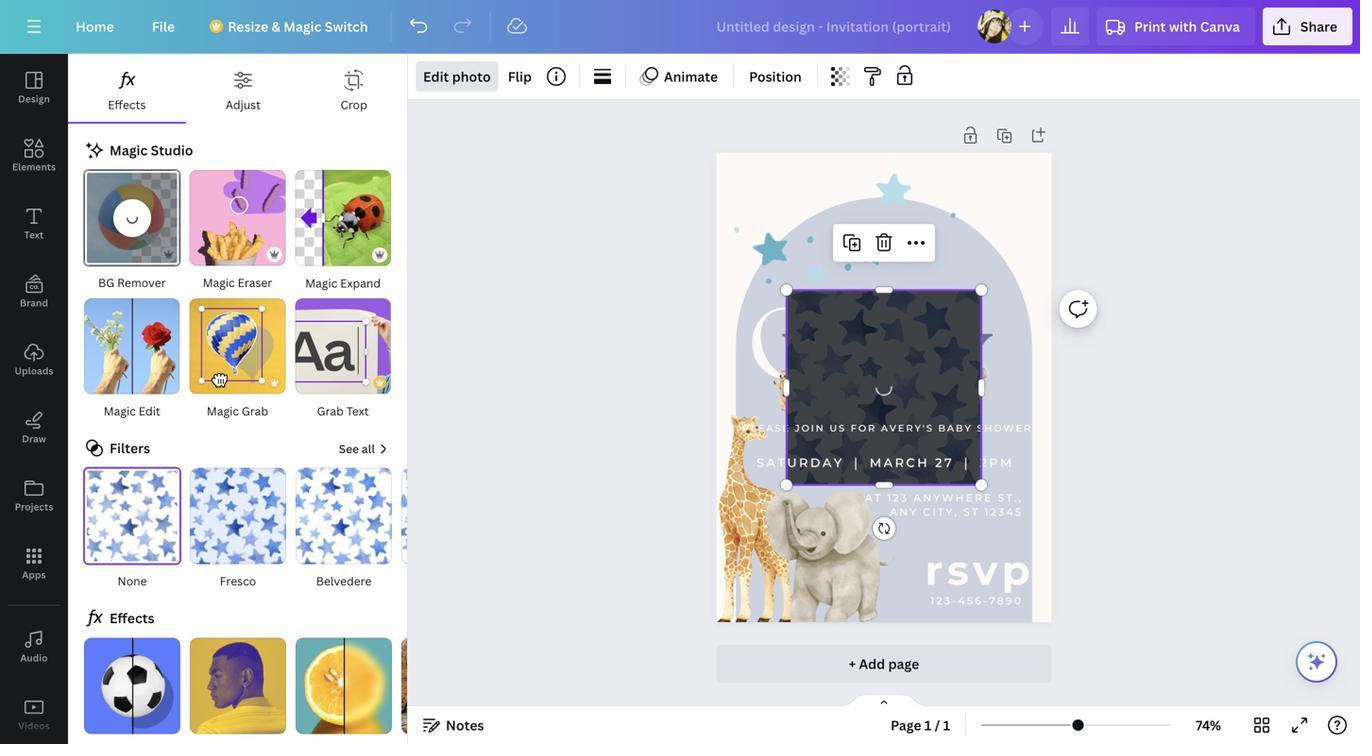 Task type: locate. For each thing, give the bounding box(es) containing it.
0 horizontal spatial │
[[850, 455, 864, 470]]

magic left eraser
[[203, 275, 235, 291]]

text inside button
[[24, 229, 44, 241]]

elements
[[12, 161, 56, 173]]

with
[[1169, 17, 1197, 35]]

audio
[[20, 652, 48, 665]]

eraser
[[238, 275, 272, 291]]

text button
[[0, 190, 68, 258]]

0 vertical spatial text
[[24, 229, 44, 241]]

notes
[[446, 716, 484, 734]]

1 │ from the left
[[850, 455, 864, 470]]

design
[[18, 93, 50, 105]]

1 vertical spatial edit
[[139, 404, 160, 419]]

12345
[[985, 506, 1023, 518]]

magic grab button
[[189, 298, 287, 422]]

fresco button
[[189, 467, 287, 592]]

projects button
[[0, 462, 68, 530]]

text up 'brand' button
[[24, 229, 44, 241]]

for
[[851, 422, 877, 434]]

studio
[[151, 141, 193, 159]]

1 horizontal spatial text
[[346, 404, 369, 419]]

magic right magic edit
[[207, 404, 239, 419]]

effects down none
[[110, 610, 154, 627]]

fresco
[[220, 574, 256, 589]]

audio button
[[0, 613, 68, 681]]

resize & magic switch button
[[198, 8, 383, 45]]

edit inside 'button'
[[139, 404, 160, 419]]

file button
[[137, 8, 190, 45]]

file
[[152, 17, 175, 35]]

filters
[[110, 439, 150, 457]]

oh
[[747, 288, 901, 402]]

0 vertical spatial edit
[[423, 68, 449, 85]]

videos button
[[0, 681, 68, 744]]

2 grab from the left
[[317, 404, 344, 419]]

none
[[118, 574, 147, 589]]

draw button
[[0, 394, 68, 462]]

edit up filters
[[139, 404, 160, 419]]

│
[[850, 455, 864, 470], [960, 455, 974, 470]]

magic inside button
[[207, 404, 239, 419]]

edit inside popup button
[[423, 68, 449, 85]]

share
[[1301, 17, 1338, 35]]

1 grab from the left
[[242, 404, 268, 419]]

expand
[[340, 275, 381, 291]]

uploads button
[[0, 326, 68, 394]]

magic left studio
[[110, 141, 148, 159]]

page 1 / 1
[[891, 716, 950, 734]]

effects button
[[68, 54, 186, 122]]

effects inside button
[[108, 97, 146, 112]]

magic inside main menu bar
[[284, 17, 322, 35]]

1 1 from the left
[[925, 716, 932, 734]]

grab up see
[[317, 404, 344, 419]]

switch
[[325, 17, 368, 35]]

text
[[24, 229, 44, 241], [346, 404, 369, 419]]

at
[[865, 492, 883, 504]]

add
[[859, 655, 885, 673]]

0 horizontal spatial text
[[24, 229, 44, 241]]

1 horizontal spatial │
[[960, 455, 974, 470]]

march
[[870, 455, 929, 470]]

1 horizontal spatial grab
[[317, 404, 344, 419]]

magic studio
[[110, 141, 193, 159]]

+ add page
[[849, 655, 919, 673]]

duotone image
[[190, 638, 286, 735]]

Design title text field
[[701, 8, 968, 45]]

print with canva button
[[1097, 8, 1255, 45]]

1 horizontal spatial 1
[[943, 716, 950, 734]]

share button
[[1263, 8, 1353, 45]]

bg remover
[[98, 275, 166, 291]]

0 horizontal spatial edit
[[139, 404, 160, 419]]

456-
[[958, 595, 989, 607]]

1 left / on the right bottom
[[925, 716, 932, 734]]

magic eraser button
[[189, 169, 287, 294]]

grab left grab text
[[242, 404, 268, 419]]

home link
[[60, 8, 129, 45]]

edit
[[423, 68, 449, 85], [139, 404, 160, 419]]

remover
[[117, 275, 166, 291]]

0 horizontal spatial 1
[[925, 716, 932, 734]]

city,
[[923, 506, 959, 518]]

flip button
[[500, 61, 539, 92]]

none button
[[83, 467, 181, 592]]

magic
[[284, 17, 322, 35], [110, 141, 148, 159], [203, 275, 235, 291], [305, 275, 338, 291], [104, 404, 136, 419], [207, 404, 239, 419]]

magic grab
[[207, 404, 268, 419]]

2pm
[[980, 455, 1014, 470]]

0 vertical spatial effects
[[108, 97, 146, 112]]

1 right / on the right bottom
[[943, 716, 950, 734]]

side panel tab list
[[0, 54, 68, 744]]

edit photo
[[423, 68, 491, 85]]

│ right '27'
[[960, 455, 974, 470]]

0 horizontal spatial grab
[[242, 404, 268, 419]]

edit left photo
[[423, 68, 449, 85]]

magic up filters
[[104, 404, 136, 419]]

1 vertical spatial text
[[346, 404, 369, 419]]

grab inside button
[[317, 404, 344, 419]]

effects
[[108, 97, 146, 112], [110, 610, 154, 627]]

canva assistant image
[[1305, 651, 1328, 674]]

1 horizontal spatial edit
[[423, 68, 449, 85]]

rsvp
[[925, 545, 1034, 595]]

text up see all
[[346, 404, 369, 419]]

1
[[925, 716, 932, 734], [943, 716, 950, 734]]

74% button
[[1178, 710, 1239, 741]]

│ down for
[[850, 455, 864, 470]]

magic inside 'button'
[[104, 404, 136, 419]]

shower
[[977, 422, 1033, 434]]

magic right &
[[284, 17, 322, 35]]

magic left "expand"
[[305, 275, 338, 291]]

shadows image
[[84, 638, 180, 735]]

effects up magic studio
[[108, 97, 146, 112]]

videos
[[18, 720, 50, 733]]

design button
[[0, 54, 68, 122]]

page
[[888, 655, 919, 673]]

123-
[[931, 595, 958, 607]]

grab
[[242, 404, 268, 419], [317, 404, 344, 419]]



Task type: vqa. For each thing, say whether or not it's contained in the screenshot.
Trash
no



Task type: describe. For each thing, give the bounding box(es) containing it.
home
[[76, 17, 114, 35]]

see all
[[339, 441, 375, 457]]

position button
[[742, 61, 809, 92]]

show pages image
[[839, 693, 930, 708]]

adjust
[[226, 97, 261, 112]]

any
[[890, 506, 918, 518]]

us
[[830, 422, 846, 434]]

+ add page button
[[716, 645, 1052, 683]]

resize
[[228, 17, 268, 35]]

74%
[[1196, 716, 1221, 734]]

bg remover button
[[83, 169, 181, 294]]

print
[[1134, 17, 1166, 35]]

/
[[935, 716, 940, 734]]

magic for magic expand
[[305, 275, 338, 291]]

magic eraser
[[203, 275, 272, 291]]

2 1 from the left
[[943, 716, 950, 734]]

print with canva
[[1134, 17, 1240, 35]]

brand button
[[0, 258, 68, 326]]

at 123 anywhere st., any city, st 12345
[[865, 492, 1023, 518]]

crop button
[[301, 54, 407, 122]]

bg
[[98, 275, 114, 291]]

grab text
[[317, 404, 369, 419]]

st
[[964, 506, 980, 518]]

see
[[339, 441, 359, 457]]

position
[[749, 68, 802, 85]]

1 vertical spatial effects
[[110, 610, 154, 627]]

magic edit
[[104, 404, 160, 419]]

canva
[[1200, 17, 1240, 35]]

please
[[742, 422, 791, 434]]

crop
[[340, 97, 367, 112]]

magic for magic grab
[[207, 404, 239, 419]]

adjust button
[[186, 54, 301, 122]]

main menu bar
[[0, 0, 1360, 54]]

flip
[[508, 68, 532, 85]]

123-456-7890
[[931, 595, 1023, 607]]

magic for magic edit
[[104, 404, 136, 419]]

7890
[[989, 595, 1023, 607]]

magic for magic studio
[[110, 141, 148, 159]]

page
[[891, 716, 921, 734]]

notes button
[[416, 710, 492, 741]]

boy
[[777, 312, 991, 435]]

draw
[[22, 433, 46, 445]]

join
[[795, 422, 825, 434]]

27
[[935, 455, 954, 470]]

photo
[[452, 68, 491, 85]]

text inside grab text button
[[346, 404, 369, 419]]

saturday │ march 27 │ 2pm
[[757, 455, 1014, 470]]

magic for magic eraser
[[203, 275, 235, 291]]

apps button
[[0, 530, 68, 598]]

uploads
[[15, 365, 53, 377]]

see all button
[[337, 440, 392, 459]]

animate
[[664, 68, 718, 85]]

edit photo button
[[416, 61, 498, 92]]

animate button
[[634, 61, 726, 92]]

&
[[272, 17, 280, 35]]

elements button
[[0, 122, 68, 190]]

resize & magic switch
[[228, 17, 368, 35]]

magic edit button
[[83, 298, 181, 422]]

+
[[849, 655, 856, 673]]

projects
[[15, 501, 53, 513]]

avery's
[[881, 422, 934, 434]]

grab inside button
[[242, 404, 268, 419]]

st.,
[[998, 492, 1023, 504]]

baby
[[938, 422, 973, 434]]

blur image
[[296, 638, 392, 735]]

saturday
[[757, 455, 844, 470]]

123
[[887, 492, 909, 504]]

anywhere
[[914, 492, 993, 504]]

please join us for avery's baby shower
[[742, 422, 1033, 434]]

grab text button
[[294, 298, 392, 422]]

magic expand button
[[294, 169, 392, 294]]

belvedere
[[316, 574, 372, 589]]

2 │ from the left
[[960, 455, 974, 470]]

belvedere button
[[295, 467, 393, 592]]



